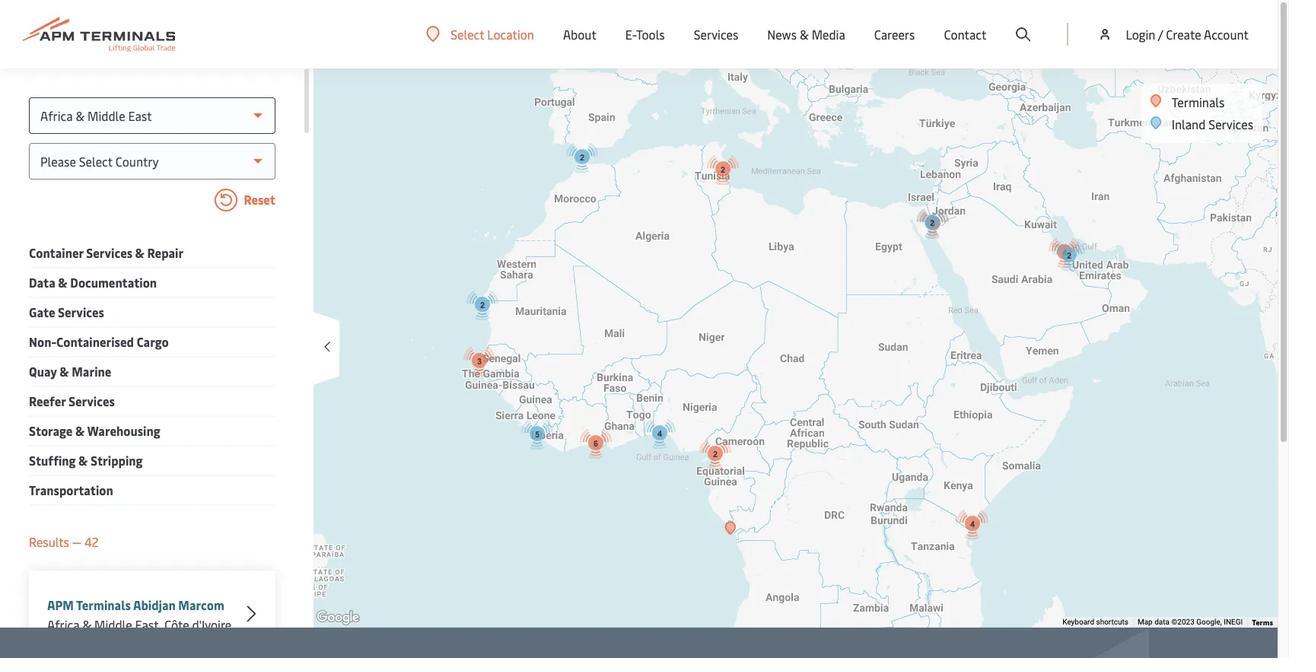 Task type: describe. For each thing, give the bounding box(es) containing it.
& left repair
[[135, 244, 145, 261]]

data
[[29, 274, 55, 291]]

news & media button
[[768, 0, 846, 69]]

d'ivoire
[[192, 617, 232, 633]]

news & media
[[768, 26, 846, 43]]

services for container services & repair
[[86, 244, 132, 261]]

abidjan
[[133, 597, 176, 614]]

terms link
[[1252, 617, 1274, 628]]

inegi
[[1224, 618, 1243, 627]]

map region
[[240, 0, 1290, 658]]

quay & marine
[[29, 363, 111, 380]]

& for media
[[800, 26, 809, 43]]

reefer services button
[[29, 391, 115, 412]]

repair
[[147, 244, 184, 261]]

data & documentation button
[[29, 273, 157, 293]]

keyboard
[[1063, 618, 1095, 627]]

0 vertical spatial 4
[[1062, 248, 1067, 257]]

careers button
[[875, 0, 915, 69]]

gate services button
[[29, 302, 104, 323]]

location
[[487, 26, 534, 42]]

containerised
[[56, 333, 134, 350]]

google image
[[313, 608, 363, 628]]

google,
[[1197, 618, 1222, 627]]

results — 42
[[29, 534, 99, 550]]

transportation
[[29, 482, 113, 499]]

quay
[[29, 363, 57, 380]]

data & documentation
[[29, 274, 157, 291]]

warehousing
[[87, 422, 160, 439]]

stuffing
[[29, 452, 76, 469]]

e-tools button
[[626, 0, 665, 69]]

e-
[[626, 26, 636, 43]]

apm
[[47, 597, 74, 614]]

careers
[[875, 26, 915, 43]]

contact
[[944, 26, 987, 43]]

east,
[[135, 617, 161, 633]]

shortcuts
[[1097, 618, 1129, 627]]

côte
[[164, 617, 189, 633]]

e-tools
[[626, 26, 665, 43]]

non-
[[29, 333, 56, 350]]

non-containerised cargo button
[[29, 332, 169, 352]]

42
[[84, 534, 99, 550]]

contact button
[[944, 0, 987, 69]]

keyboard shortcuts
[[1063, 618, 1129, 627]]

reefer services
[[29, 393, 115, 410]]

storage & warehousing
[[29, 422, 160, 439]]

& for marine
[[60, 363, 69, 380]]

1 horizontal spatial terminals
[[1172, 94, 1225, 110]]

1 horizontal spatial 4
[[970, 520, 975, 529]]



Task type: locate. For each thing, give the bounding box(es) containing it.
0 horizontal spatial 4
[[657, 429, 662, 438]]

services right the tools
[[694, 26, 739, 43]]

0 horizontal spatial 3
[[477, 357, 482, 366]]

services for reefer services
[[68, 393, 115, 410]]

services up documentation
[[86, 244, 132, 261]]

create
[[1166, 26, 1202, 43]]

apm terminals abidjan marcom africa & middle east, côte d'ivoire
[[47, 597, 232, 633]]

& inside button
[[75, 422, 85, 439]]

1 horizontal spatial 3
[[931, 219, 935, 228]]

& for stripping
[[78, 452, 88, 469]]

& right storage
[[75, 422, 85, 439]]

terminals up the middle
[[76, 597, 131, 614]]

reefer
[[29, 393, 66, 410]]

& inside apm terminals abidjan marcom africa & middle east, côte d'ivoire
[[83, 617, 92, 633]]

gate services
[[29, 304, 104, 320]]

& right quay
[[60, 363, 69, 380]]

tools
[[636, 26, 665, 43]]

terms
[[1252, 617, 1274, 628]]

documentation
[[70, 274, 157, 291]]

&
[[800, 26, 809, 43], [135, 244, 145, 261], [58, 274, 68, 291], [60, 363, 69, 380], [75, 422, 85, 439], [78, 452, 88, 469], [83, 617, 92, 633]]

1 vertical spatial 4
[[657, 429, 662, 438]]

0 vertical spatial 3
[[931, 219, 935, 228]]

quay & marine button
[[29, 362, 111, 382]]

/
[[1158, 26, 1163, 43]]

services
[[694, 26, 739, 43], [1209, 116, 1254, 132], [86, 244, 132, 261], [58, 304, 104, 320], [68, 393, 115, 410]]

keyboard shortcuts button
[[1063, 617, 1129, 628]]

& right africa
[[83, 617, 92, 633]]

cargo
[[137, 333, 169, 350]]

2
[[580, 153, 584, 162], [720, 165, 725, 174], [930, 218, 934, 227], [1067, 251, 1071, 260], [480, 300, 485, 309], [713, 450, 718, 459]]

terminals up 'inland'
[[1172, 94, 1225, 110]]

map data ©2023 google, inegi
[[1138, 618, 1243, 627]]

data
[[1155, 618, 1170, 627]]

about button
[[563, 0, 597, 69]]

middle
[[94, 617, 132, 633]]

—
[[72, 534, 82, 550]]

select location
[[451, 26, 534, 42]]

services button
[[694, 0, 739, 69]]

africa
[[47, 617, 80, 633]]

marine
[[72, 363, 111, 380]]

2 vertical spatial 4
[[970, 520, 975, 529]]

services for inland services
[[1209, 116, 1254, 132]]

storage
[[29, 422, 73, 439]]

select
[[451, 26, 484, 42]]

& right news
[[800, 26, 809, 43]]

storage & warehousing button
[[29, 421, 160, 442]]

5
[[535, 430, 539, 439]]

media
[[812, 26, 846, 43]]

4
[[1062, 248, 1067, 257], [657, 429, 662, 438], [970, 520, 975, 529]]

6
[[593, 439, 598, 448]]

0 vertical spatial terminals
[[1172, 94, 1225, 110]]

& right the stuffing
[[78, 452, 88, 469]]

reset
[[241, 191, 276, 208]]

inland
[[1172, 116, 1206, 132]]

1 vertical spatial terminals
[[76, 597, 131, 614]]

& for documentation
[[58, 274, 68, 291]]

container services & repair
[[29, 244, 184, 261]]

services down marine at the bottom left of the page
[[68, 393, 115, 410]]

login / create account
[[1126, 26, 1249, 43]]

services for gate services
[[58, 304, 104, 320]]

services down data & documentation button
[[58, 304, 104, 320]]

terminals inside apm terminals abidjan marcom africa & middle east, côte d'ivoire
[[76, 597, 131, 614]]

container services & repair button
[[29, 243, 184, 263]]

& inside dropdown button
[[800, 26, 809, 43]]

results
[[29, 534, 69, 550]]

& for warehousing
[[75, 422, 85, 439]]

about
[[563, 26, 597, 43]]

services right 'inland'
[[1209, 116, 1254, 132]]

gate
[[29, 304, 55, 320]]

marcom
[[178, 597, 224, 614]]

1 vertical spatial 3
[[477, 357, 482, 366]]

news
[[768, 26, 797, 43]]

inland services
[[1172, 116, 1254, 132]]

stuffing & stripping
[[29, 452, 143, 469]]

& right data
[[58, 274, 68, 291]]

map
[[1138, 618, 1153, 627]]

non-containerised cargo
[[29, 333, 169, 350]]

0 horizontal spatial terminals
[[76, 597, 131, 614]]

3
[[931, 219, 935, 228], [477, 357, 482, 366]]

2 horizontal spatial 4
[[1062, 248, 1067, 257]]

login
[[1126, 26, 1156, 43]]

©2023
[[1172, 618, 1195, 627]]

terminals
[[1172, 94, 1225, 110], [76, 597, 131, 614]]

transportation button
[[29, 480, 113, 501]]

account
[[1204, 26, 1249, 43]]

reset button
[[29, 189, 276, 215]]

login / create account link
[[1098, 0, 1249, 69]]

& inside button
[[60, 363, 69, 380]]

stuffing & stripping button
[[29, 451, 143, 471]]

select location button
[[426, 26, 534, 42]]

container
[[29, 244, 83, 261]]

stripping
[[91, 452, 143, 469]]



Task type: vqa. For each thing, say whether or not it's contained in the screenshot.
left
no



